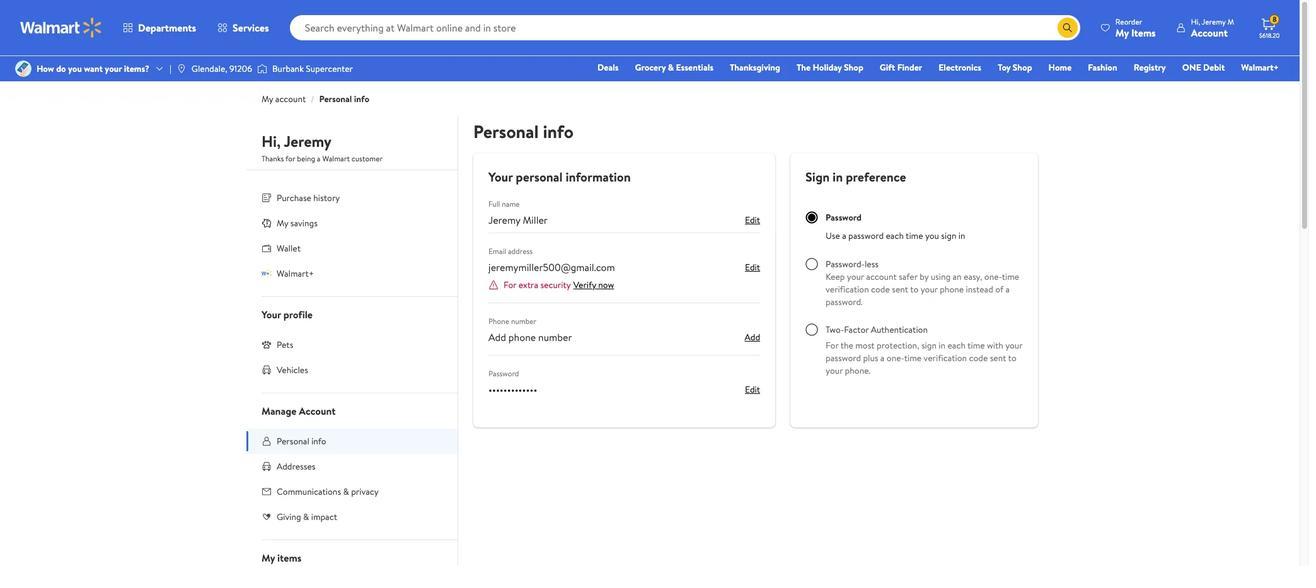 Task type: describe. For each thing, give the bounding box(es) containing it.
vehicles
[[277, 364, 308, 377]]

each inside the for the most protection, sign in each time with your password plus a one-time verification code sent to your phone .
[[948, 339, 966, 352]]

 image for burbank supercenter
[[257, 62, 267, 75]]

glendale, 91206
[[192, 62, 252, 75]]

0 vertical spatial number
[[511, 316, 537, 327]]

|
[[170, 62, 171, 75]]

use a password each time you sign in
[[826, 230, 966, 242]]

time inside keep your account safer by using an easy, one-time verification code sent to your phone instead of a password.
[[1003, 271, 1020, 283]]

my for my savings
[[277, 217, 289, 230]]

.
[[869, 365, 871, 377]]

walmart
[[323, 153, 350, 164]]

want
[[84, 62, 103, 75]]

91206
[[230, 62, 252, 75]]

1 horizontal spatial sign
[[942, 230, 957, 242]]

8
[[1273, 14, 1278, 25]]

your right keep on the right of page
[[848, 271, 865, 283]]

icon image for pets
[[262, 340, 272, 350]]

phone inside keep your account safer by using an easy, one-time verification code sent to your phone instead of a password.
[[941, 283, 964, 296]]

jeremy miller
[[489, 213, 548, 227]]

phone number
[[489, 316, 537, 327]]

your right with
[[1006, 339, 1023, 352]]

deals
[[598, 61, 619, 74]]

items?
[[124, 62, 149, 75]]

jeremy for for
[[284, 131, 332, 152]]

phone inside the for the most protection, sign in each time with your password plus a one-time verification code sent to your phone .
[[846, 365, 869, 377]]

electronics
[[939, 61, 982, 74]]

my account link
[[262, 93, 306, 105]]

sign inside the for the most protection, sign in each time with your password plus a one-time verification code sent to your phone .
[[922, 339, 937, 352]]

departments
[[138, 21, 196, 35]]

an
[[953, 271, 962, 283]]

wallet
[[277, 242, 301, 255]]

addresses
[[277, 460, 316, 473]]

now
[[599, 279, 615, 291]]

less
[[865, 258, 879, 271]]

0 horizontal spatial in
[[833, 168, 843, 185]]

0 vertical spatial password
[[826, 211, 862, 224]]

verification inside keep your account safer by using an easy, one-time verification code sent to your phone instead of a password.
[[826, 283, 870, 296]]

1 vertical spatial walmart+ link
[[247, 261, 458, 286]]

profile
[[284, 308, 313, 322]]

•••••••••••••
[[489, 383, 538, 397]]

phone
[[489, 316, 510, 327]]

shop inside "link"
[[845, 61, 864, 74]]

address
[[508, 246, 533, 257]]

purchase history link
[[247, 185, 458, 211]]

code inside the for the most protection, sign in each time with your password plus a one-time verification code sent to your phone .
[[970, 352, 988, 365]]

Password radio
[[806, 211, 819, 224]]

my savings link
[[247, 211, 458, 236]]

3 edit button from the top
[[746, 382, 761, 397]]

history
[[314, 192, 340, 204]]

finder
[[898, 61, 923, 74]]

0 vertical spatial you
[[68, 62, 82, 75]]

for for for the most protection, sign in each time with your password plus a one-time verification code sent to your phone .
[[826, 339, 839, 352]]

your down the at the right bottom
[[826, 365, 843, 377]]

m
[[1228, 16, 1235, 27]]

services
[[233, 21, 269, 35]]

for for for extra security verify now
[[504, 279, 517, 291]]

hi, for thanks for being a walmart customer
[[262, 131, 281, 152]]

0 vertical spatial personal info link
[[319, 93, 370, 105]]

icon image for my savings
[[262, 218, 272, 228]]

full
[[489, 199, 500, 209]]

my for my account / personal info
[[262, 93, 273, 105]]

1 horizontal spatial info
[[354, 93, 370, 105]]

password inside the for the most protection, sign in each time with your password plus a one-time verification code sent to your phone .
[[826, 352, 862, 365]]

grocery & essentials
[[635, 61, 714, 74]]

hi, jeremy link
[[262, 131, 332, 157]]

purchase history
[[277, 192, 340, 204]]

registry link
[[1129, 61, 1172, 74]]

your for your profile
[[262, 308, 281, 322]]

home
[[1049, 61, 1072, 74]]

0 vertical spatial walmart+
[[1242, 61, 1280, 74]]

for the most protection, sign in each time with your password plus a one-time verification code sent to your phone .
[[826, 339, 1023, 377]]

vehicles link
[[247, 358, 458, 383]]

addresses link
[[247, 454, 458, 479]]

verify now button
[[571, 279, 615, 292]]

your profile
[[262, 308, 313, 322]]

time left with
[[968, 339, 986, 352]]

departments button
[[112, 13, 207, 43]]

hi, jeremy m account
[[1192, 16, 1235, 39]]

a right 'use'
[[843, 230, 847, 242]]

/
[[311, 93, 314, 105]]

 image for glendale, 91206
[[176, 64, 187, 74]]

factor
[[845, 324, 869, 336]]

miller
[[523, 213, 548, 227]]

your right want
[[105, 62, 122, 75]]

1 horizontal spatial personal
[[319, 93, 352, 105]]

two-
[[826, 324, 845, 336]]

1 vertical spatial in
[[959, 230, 966, 242]]

two-factor authentication
[[826, 324, 928, 336]]

0 horizontal spatial password
[[489, 368, 519, 379]]

password-less
[[826, 258, 879, 271]]

password.
[[826, 296, 863, 308]]

wallet link
[[247, 236, 458, 261]]

edit for jeremymiller500@gmail.com
[[746, 261, 761, 274]]

to inside the for the most protection, sign in each time with your password plus a one-time verification code sent to your phone .
[[1009, 352, 1017, 365]]

for extra security verify now
[[504, 279, 615, 291]]

name
[[502, 199, 520, 209]]

the holiday shop
[[797, 61, 864, 74]]

the
[[797, 61, 811, 74]]

one- inside the for the most protection, sign in each time with your password plus a one-time verification code sent to your phone .
[[887, 352, 905, 365]]

electronics link
[[934, 61, 988, 74]]

my account / personal info
[[262, 93, 370, 105]]

0 vertical spatial account
[[275, 93, 306, 105]]

add for add phone number
[[489, 330, 506, 344]]

most
[[856, 339, 875, 352]]

1 vertical spatial phone
[[509, 330, 536, 344]]

using
[[931, 271, 951, 283]]

communications & privacy
[[277, 486, 379, 498]]

sign in preference
[[806, 168, 907, 185]]

3 edit from the top
[[746, 383, 761, 396]]

$618.20
[[1260, 31, 1281, 40]]

thanksgiving link
[[725, 61, 786, 74]]

giving & impact link
[[247, 505, 458, 530]]

your right safer on the right
[[921, 283, 938, 296]]

one- inside keep your account safer by using an easy, one-time verification code sent to your phone instead of a password.
[[985, 271, 1003, 283]]

for
[[286, 153, 295, 164]]

Search search field
[[290, 15, 1081, 40]]

holiday
[[813, 61, 842, 74]]

being
[[297, 153, 315, 164]]

gift
[[880, 61, 896, 74]]

gift finder
[[880, 61, 923, 74]]

thanks
[[262, 153, 284, 164]]

edit button for jeremymiller500@gmail.com
[[746, 260, 761, 275]]

a inside keep your account safer by using an easy, one-time verification code sent to your phone instead of a password.
[[1006, 283, 1010, 296]]

one debit
[[1183, 61, 1226, 74]]

pets
[[277, 339, 294, 351]]



Task type: locate. For each thing, give the bounding box(es) containing it.
& right grocery
[[668, 61, 674, 74]]

password up •••••••••••••
[[489, 368, 519, 379]]

you up by
[[926, 230, 940, 242]]

my for my items
[[262, 551, 275, 565]]

info up "addresses"
[[312, 435, 327, 448]]

 image right 91206
[[257, 62, 267, 75]]

1 edit button from the top
[[746, 213, 761, 228]]

reorder
[[1116, 16, 1143, 27]]

2 edit from the top
[[746, 261, 761, 274]]

sign right the 'protection,'
[[922, 339, 937, 352]]

0 horizontal spatial each
[[886, 230, 904, 242]]

password
[[826, 211, 862, 224], [489, 368, 519, 379]]

email address
[[489, 246, 533, 257]]

toy
[[999, 61, 1011, 74]]

glendale,
[[192, 62, 227, 75]]

edit
[[746, 214, 761, 226], [746, 261, 761, 274], [746, 383, 761, 396]]

0 vertical spatial password
[[849, 230, 884, 242]]

phone down phone number
[[509, 330, 536, 344]]

0 horizontal spatial sent
[[893, 283, 909, 296]]

Walmart Site-Wide search field
[[290, 15, 1081, 40]]

2 vertical spatial edit button
[[746, 382, 761, 397]]

0 vertical spatial hi,
[[1192, 16, 1201, 27]]

home link
[[1044, 61, 1078, 74]]

0 horizontal spatial sign
[[922, 339, 937, 352]]

0 vertical spatial personal info
[[474, 119, 574, 144]]

2 vertical spatial &
[[303, 511, 309, 523]]

1 horizontal spatial number
[[539, 330, 572, 344]]

1 horizontal spatial each
[[948, 339, 966, 352]]

2 vertical spatial phone
[[846, 365, 869, 377]]

& left privacy
[[343, 486, 349, 498]]

& for giving
[[303, 511, 309, 523]]

2 vertical spatial personal
[[277, 435, 310, 448]]

1 vertical spatial password
[[826, 352, 862, 365]]

password-
[[826, 258, 865, 271]]

0 vertical spatial edit button
[[746, 213, 761, 228]]

verify
[[574, 279, 597, 291]]

keep your account safer by using an easy, one-time verification code sent to your phone instead of a password.
[[826, 271, 1020, 308]]

to right with
[[1009, 352, 1017, 365]]

fashion link
[[1083, 61, 1124, 74]]

add left two factor authentication for the most protection, sign in each time with your password plus a one-time verification code sent to your phone 'option' on the right of the page
[[745, 331, 761, 344]]

personal info link
[[319, 93, 370, 105], [247, 429, 458, 454]]

0 horizontal spatial walmart+
[[277, 267, 314, 280]]

jeremy left m
[[1203, 16, 1227, 27]]

icon image inside my savings link
[[262, 218, 272, 228]]

0 vertical spatial one-
[[985, 271, 1003, 283]]

0 vertical spatial personal
[[319, 93, 352, 105]]

in right sign
[[833, 168, 843, 185]]

0 vertical spatial to
[[911, 283, 919, 296]]

customer
[[352, 153, 383, 164]]

registry
[[1134, 61, 1167, 74]]

burbank supercenter
[[272, 62, 353, 75]]

my inside reorder my items
[[1116, 26, 1130, 39]]

easy,
[[964, 271, 983, 283]]

protection,
[[877, 339, 920, 352]]

2 horizontal spatial phone
[[941, 283, 964, 296]]

for inside the for the most protection, sign in each time with your password plus a one-time verification code sent to your phone .
[[826, 339, 839, 352]]

for left the at the right bottom
[[826, 339, 839, 352]]

burbank
[[272, 62, 304, 75]]

1 horizontal spatial to
[[1009, 352, 1017, 365]]

hi, for account
[[1192, 16, 1201, 27]]

one- right easy,
[[985, 271, 1003, 283]]

1 icon image from the top
[[262, 218, 272, 228]]

personal info link right /
[[319, 93, 370, 105]]

0 vertical spatial info
[[354, 93, 370, 105]]

1 vertical spatial edit
[[746, 261, 761, 274]]

each left with
[[948, 339, 966, 352]]

1 horizontal spatial  image
[[257, 62, 267, 75]]

2 icon image from the top
[[262, 269, 272, 279]]

of
[[996, 283, 1004, 296]]

1 vertical spatial code
[[970, 352, 988, 365]]

2 horizontal spatial in
[[959, 230, 966, 242]]

2 vertical spatial edit
[[746, 383, 761, 396]]

jeremy inside hi, jeremy m account
[[1203, 16, 1227, 27]]

in up an
[[959, 230, 966, 242]]

in inside the for the most protection, sign in each time with your password plus a one-time verification code sent to your phone .
[[939, 339, 946, 352]]

1 vertical spatial each
[[948, 339, 966, 352]]

each up safer on the right
[[886, 230, 904, 242]]

add
[[489, 330, 506, 344], [745, 331, 761, 344]]

1 vertical spatial info
[[543, 119, 574, 144]]

0 horizontal spatial hi,
[[262, 131, 281, 152]]

sent inside keep your account safer by using an easy, one-time verification code sent to your phone instead of a password.
[[893, 283, 909, 296]]

0 vertical spatial icon image
[[262, 218, 272, 228]]

search icon image
[[1063, 23, 1073, 33]]

shop right toy on the right
[[1013, 61, 1033, 74]]

personal up "addresses"
[[277, 435, 310, 448]]

 image
[[257, 62, 267, 75], [176, 64, 187, 74]]

walmart+ link down $618.20 at the top of page
[[1236, 61, 1285, 74]]

personal
[[516, 168, 563, 185]]

walmart+ link down my savings link
[[247, 261, 458, 286]]

1 horizontal spatial for
[[826, 339, 839, 352]]

a inside the for the most protection, sign in each time with your password plus a one-time verification code sent to your phone .
[[881, 352, 885, 365]]

0 vertical spatial edit
[[746, 214, 761, 226]]

how do you want your items?
[[37, 62, 149, 75]]

verification
[[826, 283, 870, 296], [924, 352, 968, 365]]

icon image inside pets link
[[262, 340, 272, 350]]

1 horizontal spatial verification
[[924, 352, 968, 365]]

1 vertical spatial jeremy
[[284, 131, 332, 152]]

the
[[841, 339, 854, 352]]

to left by
[[911, 283, 919, 296]]

password left plus
[[826, 352, 862, 365]]

account left safer on the right
[[867, 271, 897, 283]]

sent inside the for the most protection, sign in each time with your password plus a one-time verification code sent to your phone .
[[991, 352, 1007, 365]]

phone down most on the bottom right of page
[[846, 365, 869, 377]]

your up the 'full name'
[[489, 168, 513, 185]]

gift finder link
[[875, 61, 929, 74]]

Two-Factor Authentication radio
[[806, 324, 819, 336]]

2 horizontal spatial &
[[668, 61, 674, 74]]

toy shop link
[[993, 61, 1039, 74]]

jeremymiller500@gmail.com
[[489, 260, 615, 274]]

email
[[489, 246, 506, 257]]

your for your personal information
[[489, 168, 513, 185]]

icon image up your profile
[[262, 269, 272, 279]]

8 $618.20
[[1260, 14, 1281, 40]]

password up less
[[849, 230, 884, 242]]

services button
[[207, 13, 280, 43]]

walmart+ down wallet
[[277, 267, 314, 280]]

1 vertical spatial walmart+
[[277, 267, 314, 280]]

you
[[68, 62, 82, 75], [926, 230, 940, 242]]

1 vertical spatial you
[[926, 230, 940, 242]]

1 vertical spatial personal
[[474, 119, 539, 144]]

1 horizontal spatial account
[[1192, 26, 1229, 39]]

edit button down add button
[[746, 382, 761, 397]]

items
[[1132, 26, 1157, 39]]

0 vertical spatial &
[[668, 61, 674, 74]]

edit down add button
[[746, 383, 761, 396]]

a right "being"
[[317, 153, 321, 164]]

by
[[920, 271, 929, 283]]

1 vertical spatial for
[[826, 339, 839, 352]]

0 horizontal spatial code
[[872, 283, 890, 296]]

0 vertical spatial account
[[1192, 26, 1229, 39]]

0 vertical spatial verification
[[826, 283, 870, 296]]

communications & privacy link
[[247, 479, 458, 505]]

for left extra
[[504, 279, 517, 291]]

&
[[668, 61, 674, 74], [343, 486, 349, 498], [303, 511, 309, 523]]

1 horizontal spatial phone
[[846, 365, 869, 377]]

password
[[849, 230, 884, 242], [826, 352, 862, 365]]

your left profile
[[262, 308, 281, 322]]

1 vertical spatial one-
[[887, 352, 905, 365]]

account inside hi, jeremy m account
[[1192, 26, 1229, 39]]

account right manage
[[299, 404, 336, 418]]

personal
[[319, 93, 352, 105], [474, 119, 539, 144], [277, 435, 310, 448]]

use
[[826, 230, 841, 242]]

verification inside the for the most protection, sign in each time with your password plus a one-time verification code sent to your phone .
[[924, 352, 968, 365]]

in right the 'protection,'
[[939, 339, 946, 352]]

verification right the 'protection,'
[[924, 352, 968, 365]]

password up 'use'
[[826, 211, 862, 224]]

personal right /
[[319, 93, 352, 105]]

impact
[[311, 511, 337, 523]]

time down authentication
[[905, 352, 922, 365]]

jeremy for account
[[1203, 16, 1227, 27]]

1 vertical spatial account
[[867, 271, 897, 283]]

1 horizontal spatial code
[[970, 352, 988, 365]]

authentication
[[871, 324, 928, 336]]

1 vertical spatial personal info link
[[247, 429, 458, 454]]

verification down 'password-'
[[826, 283, 870, 296]]

info right /
[[354, 93, 370, 105]]

1 shop from the left
[[845, 61, 864, 74]]

pets link
[[247, 332, 458, 358]]

edit left password basic use a password each time you sign in radio
[[746, 214, 761, 226]]

edit button for jeremy miller
[[746, 213, 761, 228]]

1 vertical spatial account
[[299, 404, 336, 418]]

jeremy inside hi, jeremy thanks for being a walmart customer
[[284, 131, 332, 152]]

1 horizontal spatial personal info
[[474, 119, 574, 144]]

2 vertical spatial info
[[312, 435, 327, 448]]

hi, up thanks
[[262, 131, 281, 152]]

2 vertical spatial in
[[939, 339, 946, 352]]

1 horizontal spatial hi,
[[1192, 16, 1201, 27]]

add button
[[745, 330, 761, 345]]

0 horizontal spatial personal
[[277, 435, 310, 448]]

1 horizontal spatial your
[[489, 168, 513, 185]]

2 vertical spatial jeremy
[[489, 213, 521, 227]]

purchase
[[277, 192, 312, 204]]

account up debit at the right of the page
[[1192, 26, 1229, 39]]

items
[[278, 551, 302, 565]]

0 horizontal spatial walmart+ link
[[247, 261, 458, 286]]

giving
[[277, 511, 301, 523]]

walmart image
[[20, 18, 102, 38]]

add down phone
[[489, 330, 506, 344]]

1 vertical spatial hi,
[[262, 131, 281, 152]]

to inside keep your account safer by using an easy, one-time verification code sent to your phone instead of a password.
[[911, 283, 919, 296]]

0 horizontal spatial account
[[275, 93, 306, 105]]

0 vertical spatial sent
[[893, 283, 909, 296]]

1 horizontal spatial account
[[867, 271, 897, 283]]

communications
[[277, 486, 341, 498]]

edit for jeremy miller
[[746, 214, 761, 226]]

edit button left password-less option
[[746, 260, 761, 275]]

0 horizontal spatial number
[[511, 316, 537, 327]]

hi, inside hi, jeremy thanks for being a walmart customer
[[262, 131, 281, 152]]

a
[[317, 153, 321, 164], [843, 230, 847, 242], [1006, 283, 1010, 296], [881, 352, 885, 365]]

walmart+ down $618.20 at the top of page
[[1242, 61, 1280, 74]]

account
[[275, 93, 306, 105], [867, 271, 897, 283]]

1 vertical spatial verification
[[924, 352, 968, 365]]

icon image left the my savings
[[262, 218, 272, 228]]

time right instead
[[1003, 271, 1020, 283]]

2 vertical spatial icon image
[[262, 340, 272, 350]]

preference
[[846, 168, 907, 185]]

1 vertical spatial personal info
[[277, 435, 327, 448]]

savings
[[291, 217, 318, 230]]

account left /
[[275, 93, 306, 105]]

number down the security
[[539, 330, 572, 344]]

2 edit button from the top
[[746, 260, 761, 275]]

code
[[872, 283, 890, 296], [970, 352, 988, 365]]

manage account
[[262, 404, 336, 418]]

icon image
[[262, 218, 272, 228], [262, 269, 272, 279], [262, 340, 272, 350]]

1 horizontal spatial one-
[[985, 271, 1003, 283]]

personal info inside personal info link
[[277, 435, 327, 448]]

hi, inside hi, jeremy m account
[[1192, 16, 1201, 27]]

0 horizontal spatial account
[[299, 404, 336, 418]]

keep
[[826, 271, 845, 283]]

0 vertical spatial code
[[872, 283, 890, 296]]

1 vertical spatial your
[[262, 308, 281, 322]]

sign up using
[[942, 230, 957, 242]]

1 vertical spatial icon image
[[262, 269, 272, 279]]

2 shop from the left
[[1013, 61, 1033, 74]]

code inside keep your account safer by using an easy, one-time verification code sent to your phone instead of a password.
[[872, 283, 890, 296]]

one
[[1183, 61, 1202, 74]]

& for communications
[[343, 486, 349, 498]]

plus
[[864, 352, 879, 365]]

1 edit from the top
[[746, 214, 761, 226]]

number up add phone number on the left
[[511, 316, 537, 327]]

hi, left m
[[1192, 16, 1201, 27]]

instead
[[967, 283, 994, 296]]

1 horizontal spatial you
[[926, 230, 940, 242]]

your personal information
[[489, 168, 631, 185]]

 image
[[15, 61, 32, 77]]

1 vertical spatial &
[[343, 486, 349, 498]]

1 horizontal spatial walmart+ link
[[1236, 61, 1285, 74]]

with
[[988, 339, 1004, 352]]

edit button left password basic use a password each time you sign in radio
[[746, 213, 761, 228]]

do
[[56, 62, 66, 75]]

1 vertical spatial number
[[539, 330, 572, 344]]

personal info up "addresses"
[[277, 435, 327, 448]]

information
[[566, 168, 631, 185]]

security
[[541, 279, 571, 291]]

personal up personal in the top of the page
[[474, 119, 539, 144]]

& right giving
[[303, 511, 309, 523]]

1 horizontal spatial in
[[939, 339, 946, 352]]

2 horizontal spatial jeremy
[[1203, 16, 1227, 27]]

jeremy down the 'full name'
[[489, 213, 521, 227]]

0 horizontal spatial verification
[[826, 283, 870, 296]]

0 horizontal spatial phone
[[509, 330, 536, 344]]

jeremy up "being"
[[284, 131, 332, 152]]

1 vertical spatial password
[[489, 368, 519, 379]]

shop right holiday
[[845, 61, 864, 74]]

0 horizontal spatial personal info
[[277, 435, 327, 448]]

account inside keep your account safer by using an easy, one-time verification code sent to your phone instead of a password.
[[867, 271, 897, 283]]

shop
[[845, 61, 864, 74], [1013, 61, 1033, 74]]

time up safer on the right
[[906, 230, 924, 242]]

2 horizontal spatial info
[[543, 119, 574, 144]]

one- right plus
[[887, 352, 905, 365]]

1 horizontal spatial &
[[343, 486, 349, 498]]

 image right '|' in the top left of the page
[[176, 64, 187, 74]]

thanksgiving
[[730, 61, 781, 74]]

a right the "of"
[[1006, 283, 1010, 296]]

icon image for walmart+
[[262, 269, 272, 279]]

sign
[[942, 230, 957, 242], [922, 339, 937, 352]]

edit left password-less option
[[746, 261, 761, 274]]

deals link
[[592, 61, 625, 74]]

personal info up personal in the top of the page
[[474, 119, 574, 144]]

1 vertical spatial sign
[[922, 339, 937, 352]]

1 vertical spatial edit button
[[746, 260, 761, 275]]

a right plus
[[881, 352, 885, 365]]

0 horizontal spatial info
[[312, 435, 327, 448]]

phone left instead
[[941, 283, 964, 296]]

time
[[906, 230, 924, 242], [1003, 271, 1020, 283], [968, 339, 986, 352], [905, 352, 922, 365]]

1 horizontal spatial jeremy
[[489, 213, 521, 227]]

to
[[911, 283, 919, 296], [1009, 352, 1017, 365]]

0 horizontal spatial add
[[489, 330, 506, 344]]

0 horizontal spatial &
[[303, 511, 309, 523]]

0 horizontal spatial you
[[68, 62, 82, 75]]

& for grocery
[[668, 61, 674, 74]]

0 horizontal spatial for
[[504, 279, 517, 291]]

add for add
[[745, 331, 761, 344]]

personal info link up "communications & privacy" link
[[247, 429, 458, 454]]

info up 'your personal information'
[[543, 119, 574, 144]]

Password-less radio
[[806, 258, 819, 271]]

personal info
[[474, 119, 574, 144], [277, 435, 327, 448]]

your
[[489, 168, 513, 185], [262, 308, 281, 322]]

a inside hi, jeremy thanks for being a walmart customer
[[317, 153, 321, 164]]

3 icon image from the top
[[262, 340, 272, 350]]

you right do
[[68, 62, 82, 75]]

giving & impact
[[277, 511, 337, 523]]

icon image left pets
[[262, 340, 272, 350]]



Task type: vqa. For each thing, say whether or not it's contained in the screenshot.
Use a password each time you sign in
yes



